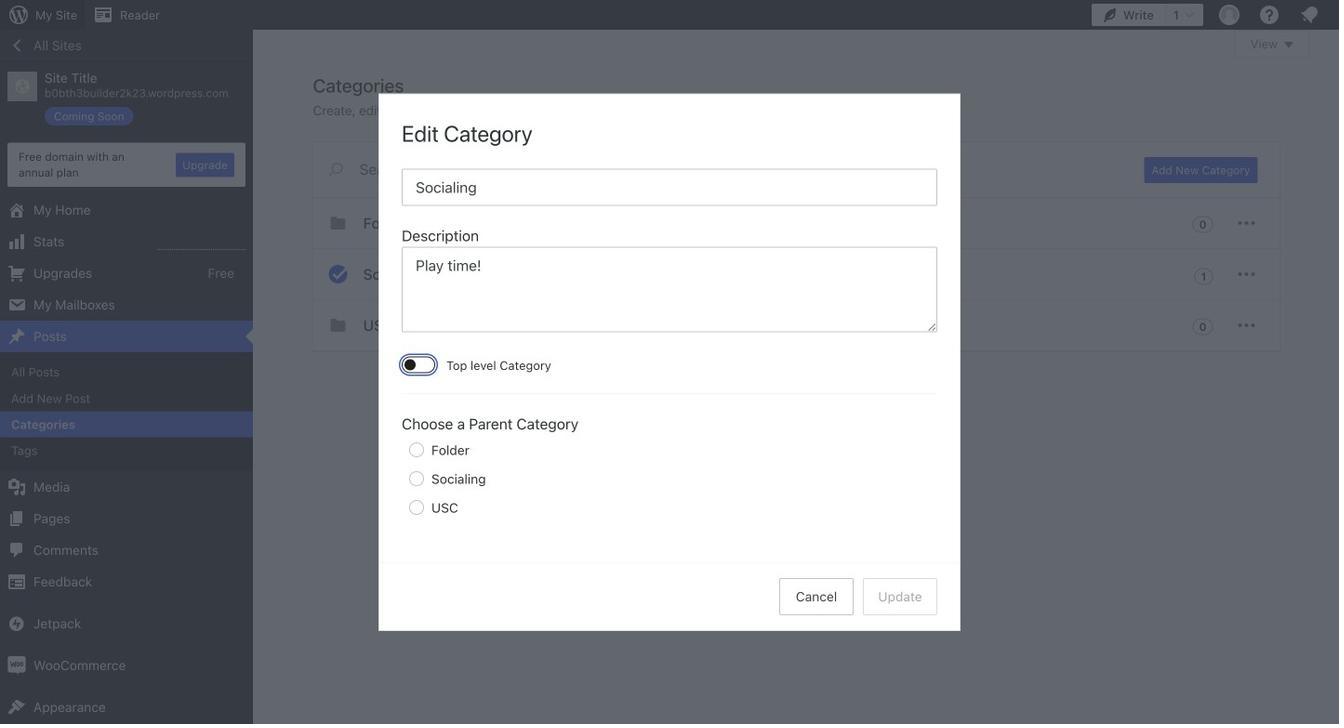 Task type: locate. For each thing, give the bounding box(es) containing it.
dialog
[[380, 94, 960, 631]]

folder image
[[327, 212, 349, 234]]

0 vertical spatial group
[[402, 224, 938, 338]]

group
[[402, 224, 938, 338], [402, 357, 938, 522]]

0 vertical spatial toggle menu image
[[1236, 212, 1258, 234]]

list item
[[1331, 95, 1340, 163], [1331, 192, 1340, 279], [1331, 279, 1340, 366], [1331, 366, 1340, 435]]

manage your notifications image
[[1299, 4, 1321, 26]]

None text field
[[402, 247, 938, 332]]

2 toggle menu image from the top
[[1236, 263, 1258, 286]]

update your profile, personal settings, and more image
[[1219, 4, 1241, 26]]

4 list item from the top
[[1331, 366, 1340, 435]]

main content
[[313, 30, 1310, 352]]

toggle menu image for folder image
[[1236, 212, 1258, 234]]

row
[[313, 198, 1281, 352], [402, 435, 936, 522]]

toggle menu image
[[1236, 314, 1258, 337]]

toggle menu image
[[1236, 212, 1258, 234], [1236, 263, 1258, 286]]

1 vertical spatial toggle menu image
[[1236, 263, 1258, 286]]

1 toggle menu image from the top
[[1236, 212, 1258, 234]]

None search field
[[313, 142, 1122, 196]]

None radio
[[409, 443, 424, 458], [409, 471, 424, 486], [409, 500, 424, 515], [409, 443, 424, 458], [409, 471, 424, 486], [409, 500, 424, 515]]

usc image
[[327, 314, 349, 337]]

1 list item from the top
[[1331, 95, 1340, 163]]

highest hourly views 0 image
[[157, 238, 246, 250]]

1 vertical spatial group
[[402, 357, 938, 522]]

1 vertical spatial row
[[402, 435, 936, 522]]

2 group from the top
[[402, 357, 938, 522]]

2 list item from the top
[[1331, 192, 1340, 279]]



Task type: vqa. For each thing, say whether or not it's contained in the screenshot.
fourth list item from the top
yes



Task type: describe. For each thing, give the bounding box(es) containing it.
3 list item from the top
[[1331, 279, 1340, 366]]

1 group from the top
[[402, 224, 938, 338]]

img image
[[7, 657, 26, 675]]

toggle menu image for socialing icon
[[1236, 263, 1258, 286]]

closed image
[[1285, 42, 1294, 48]]

row inside group
[[402, 435, 936, 522]]

socialing image
[[327, 263, 349, 286]]

help image
[[1259, 4, 1281, 26]]

0 vertical spatial row
[[313, 198, 1281, 352]]

New Category Name text field
[[402, 169, 938, 206]]



